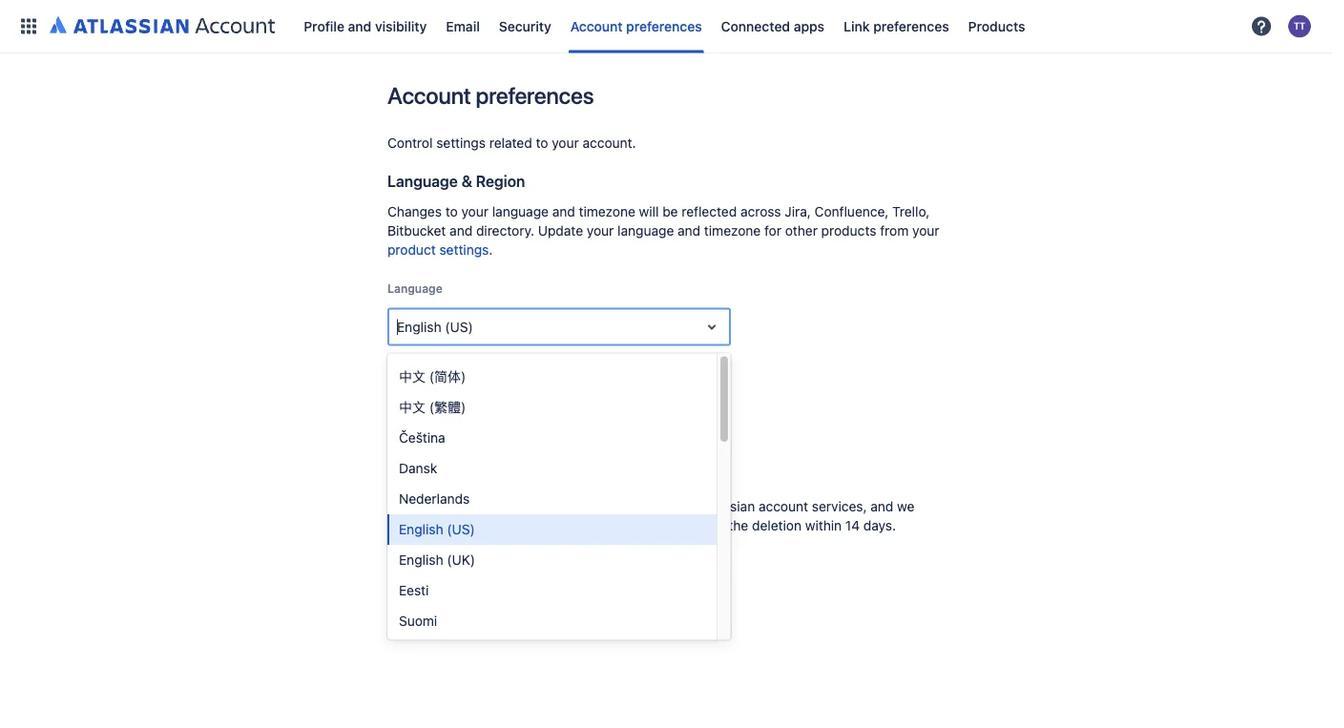 Task type: locate. For each thing, give the bounding box(es) containing it.
0 vertical spatial to
[[536, 135, 548, 151]]

中文 left time
[[399, 399, 426, 415]]

0 horizontal spatial to
[[445, 204, 458, 219]]

profile
[[304, 18, 344, 34]]

and up update
[[552, 204, 575, 219]]

1 vertical spatial 中文
[[399, 399, 426, 415]]

connected
[[721, 18, 790, 34]]

0 horizontal spatial account
[[387, 82, 471, 109]]

permanently
[[387, 518, 465, 533]]

directory.
[[476, 223, 534, 239]]

(us) up (简体)
[[445, 319, 473, 334]]

1 language from the top
[[387, 172, 458, 190]]

language down the product
[[387, 282, 443, 295]]

english (us)
[[397, 319, 473, 334], [399, 521, 475, 537]]

your left the account.
[[552, 135, 579, 151]]

you up data.
[[582, 499, 605, 514]]

days.
[[863, 518, 896, 533]]

2 中文 from the top
[[399, 399, 426, 415]]

delete inside button
[[399, 562, 440, 577]]

english
[[397, 319, 441, 334], [399, 521, 443, 537], [399, 552, 443, 567]]

None text field
[[397, 317, 401, 336]]

1 中文 from the top
[[399, 368, 426, 384]]

will
[[639, 204, 659, 219]]

dansk
[[399, 460, 437, 476]]

zone right the time
[[418, 368, 445, 382]]

1 vertical spatial open image
[[700, 394, 723, 417]]

products link
[[962, 11, 1031, 42]]

1 horizontal spatial timezone
[[704, 223, 761, 239]]

1 vertical spatial to
[[445, 204, 458, 219]]

0 vertical spatial delete
[[453, 499, 491, 514]]

and
[[348, 18, 371, 34], [552, 204, 575, 219], [450, 223, 472, 239], [678, 223, 701, 239], [871, 499, 894, 514]]

delete up eesti
[[399, 562, 440, 577]]

preferences for link preferences link
[[873, 18, 949, 34]]

1 vertical spatial account
[[387, 82, 471, 109]]

timezone left will
[[579, 204, 635, 219]]

0 vertical spatial english (us)
[[397, 319, 473, 334]]

2 horizontal spatial preferences
[[873, 18, 949, 34]]

account inside button
[[443, 562, 494, 577]]

trello,
[[892, 204, 930, 219]]

1 vertical spatial account preferences
[[387, 82, 594, 109]]

0 vertical spatial account preferences
[[570, 18, 702, 34]]

0 vertical spatial delete
[[387, 456, 434, 474]]

language up the changes
[[387, 172, 458, 190]]

link preferences
[[844, 18, 949, 34]]

delete up (uk)
[[468, 518, 507, 533]]

2 vertical spatial account
[[443, 562, 494, 577]]

your down trello, at the right of the page
[[912, 223, 939, 239]]

1 vertical spatial timezone
[[704, 223, 761, 239]]

0 horizontal spatial you
[[427, 499, 449, 514]]

1 vertical spatial english (us)
[[399, 521, 475, 537]]

preferences
[[626, 18, 702, 34], [873, 18, 949, 34], [476, 82, 594, 109]]

changes
[[387, 204, 442, 219]]

delete account
[[399, 562, 494, 577]]

(us) up (uk)
[[447, 521, 475, 537]]

0 vertical spatial open image
[[700, 315, 723, 338]]

your time zone
[[397, 397, 489, 413]]

profile and visibility link
[[298, 11, 432, 42]]

link preferences link
[[838, 11, 955, 42]]

account image
[[1288, 15, 1311, 38]]

account
[[570, 18, 623, 34], [387, 82, 471, 109]]

and down be
[[678, 223, 701, 239]]

0 vertical spatial (us)
[[445, 319, 473, 334]]

language
[[492, 204, 549, 219], [617, 223, 674, 239]]

0 vertical spatial language
[[492, 204, 549, 219]]

account up control
[[387, 82, 471, 109]]

your up the nederlands
[[437, 456, 469, 474]]

0 vertical spatial zone
[[418, 368, 445, 382]]

english (us) up english (uk)
[[399, 521, 475, 537]]

timezone
[[579, 204, 635, 219], [704, 223, 761, 239]]

1 horizontal spatial preferences
[[626, 18, 702, 34]]

account right security
[[570, 18, 623, 34]]

zone
[[418, 368, 445, 382], [459, 397, 489, 413]]

language down will
[[617, 223, 674, 239]]

1 vertical spatial account
[[759, 499, 808, 514]]

your
[[552, 135, 579, 151], [461, 204, 489, 219], [587, 223, 614, 239], [912, 223, 939, 239], [437, 456, 469, 474], [495, 499, 522, 514], [510, 518, 537, 533]]

manage profile menu element
[[11, 0, 1244, 53]]

2 vertical spatial english
[[399, 552, 443, 567]]

1 vertical spatial language
[[617, 223, 674, 239]]

to right related
[[536, 135, 548, 151]]

1 vertical spatial zone
[[459, 397, 489, 413]]

language for language
[[387, 282, 443, 295]]

product
[[387, 242, 436, 258]]

banner
[[0, 0, 1332, 53]]

you up 'permanently'
[[427, 499, 449, 514]]

connected apps link
[[715, 11, 830, 42]]

0 vertical spatial 中文
[[399, 368, 426, 384]]

zone right time
[[459, 397, 489, 413]]

language
[[387, 172, 458, 190], [387, 282, 443, 295]]

account preferences
[[570, 18, 702, 34], [387, 82, 594, 109]]

to inside changes to your language and timezone will be reflected across jira, confluence, trello, bitbucket and directory. update your language and timezone for other products from your product settings.
[[445, 204, 458, 219]]

2 vertical spatial to
[[684, 499, 696, 514]]

security link
[[493, 11, 557, 42]]

time
[[387, 368, 415, 382]]

to
[[536, 135, 548, 151], [445, 204, 458, 219], [684, 499, 696, 514]]

profile and visibility
[[304, 18, 427, 34]]

(us)
[[445, 319, 473, 334], [447, 521, 475, 537]]

中文
[[399, 368, 426, 384], [399, 399, 426, 415]]

control
[[387, 135, 433, 151]]

products
[[821, 223, 876, 239]]

čeština
[[399, 429, 445, 445]]

to up cancel
[[684, 499, 696, 514]]

0 horizontal spatial timezone
[[579, 204, 635, 219]]

to inside when you delete your account, you lose access to atlassian account services, and we permanently delete your personal data. you can cancel the deletion within 14 days.
[[684, 499, 696, 514]]

when you delete your account, you lose access to atlassian account services, and we permanently delete your personal data. you can cancel the deletion within 14 days.
[[387, 499, 915, 533]]

2 open image from the top
[[700, 394, 723, 417]]

you
[[427, 499, 449, 514], [582, 499, 605, 514]]

reflected
[[682, 204, 737, 219]]

products
[[968, 18, 1025, 34]]

preferences left connected
[[626, 18, 702, 34]]

delete
[[387, 456, 434, 474], [399, 562, 440, 577]]

preferences up control settings related to your account.
[[476, 82, 594, 109]]

english up eesti
[[399, 552, 443, 567]]

and up days.
[[871, 499, 894, 514]]

account
[[473, 456, 531, 474], [759, 499, 808, 514], [443, 562, 494, 577]]

english up time zone
[[397, 319, 441, 334]]

1 open image from the top
[[700, 315, 723, 338]]

access
[[637, 499, 680, 514]]

to down language & region
[[445, 204, 458, 219]]

2 language from the top
[[387, 282, 443, 295]]

1 vertical spatial delete
[[399, 562, 440, 577]]

1 vertical spatial language
[[387, 282, 443, 295]]

1 horizontal spatial account
[[570, 18, 623, 34]]

2 you from the left
[[582, 499, 605, 514]]

language up directory.
[[492, 204, 549, 219]]

your right update
[[587, 223, 614, 239]]

english down when at the bottom left of the page
[[399, 521, 443, 537]]

1 horizontal spatial you
[[582, 499, 605, 514]]

apps
[[794, 18, 825, 34]]

1 horizontal spatial language
[[617, 223, 674, 239]]

connected apps
[[721, 18, 825, 34]]

you
[[632, 518, 655, 533]]

中文 up your
[[399, 368, 426, 384]]

delete for delete your account
[[387, 456, 434, 474]]

delete
[[453, 499, 491, 514], [468, 518, 507, 533]]

changes to your language and timezone will be reflected across jira, confluence, trello, bitbucket and directory. update your language and timezone for other products from your product settings.
[[387, 204, 939, 258]]

delete down delete your account
[[453, 499, 491, 514]]

nederlands
[[399, 490, 470, 506]]

open image
[[700, 315, 723, 338], [700, 394, 723, 417]]

0 vertical spatial language
[[387, 172, 458, 190]]

english (us) up 中文 (简体)
[[397, 319, 473, 334]]

delete account button
[[387, 554, 506, 585]]

timezone down reflected
[[704, 223, 761, 239]]

security
[[499, 18, 551, 34]]

we
[[897, 499, 915, 514]]

0 vertical spatial account
[[570, 18, 623, 34]]

personal
[[541, 518, 594, 533]]

and right profile
[[348, 18, 371, 34]]

english (uk)
[[399, 552, 475, 567]]

2 horizontal spatial to
[[684, 499, 696, 514]]

preferences right link
[[873, 18, 949, 34]]

delete down čeština
[[387, 456, 434, 474]]

14
[[845, 518, 860, 533]]



Task type: describe. For each thing, give the bounding box(es) containing it.
jira,
[[785, 204, 811, 219]]

cancel
[[685, 518, 725, 533]]

(简体)
[[429, 368, 466, 384]]

language & region
[[387, 172, 525, 190]]

your left account,
[[495, 499, 522, 514]]

time zone
[[387, 368, 445, 382]]

for
[[764, 223, 781, 239]]

your down &
[[461, 204, 489, 219]]

services,
[[812, 499, 867, 514]]

can
[[659, 518, 681, 533]]

account inside manage profile menu element
[[570, 18, 623, 34]]

1 you from the left
[[427, 499, 449, 514]]

within
[[805, 518, 842, 533]]

&
[[461, 172, 472, 190]]

visibility
[[375, 18, 427, 34]]

open image for your time zone
[[700, 394, 723, 417]]

across
[[740, 204, 781, 219]]

eesti
[[399, 582, 429, 598]]

open image for english (us)
[[700, 315, 723, 338]]

data.
[[598, 518, 629, 533]]

delete for delete account
[[399, 562, 440, 577]]

and inside profile and visibility link
[[348, 18, 371, 34]]

link
[[844, 18, 870, 34]]

be
[[662, 204, 678, 219]]

your
[[397, 397, 425, 413]]

account inside when you delete your account, you lose access to atlassian account services, and we permanently delete your personal data. you can cancel the deletion within 14 days.
[[759, 499, 808, 514]]

account preferences link
[[565, 11, 708, 42]]

deletion
[[752, 518, 802, 533]]

preferences for account preferences link
[[626, 18, 702, 34]]

account.
[[583, 135, 636, 151]]

language for language & region
[[387, 172, 458, 190]]

(繁體)
[[429, 399, 466, 415]]

region
[[476, 172, 525, 190]]

confluence,
[[815, 204, 889, 219]]

0 horizontal spatial language
[[492, 204, 549, 219]]

banner containing profile and visibility
[[0, 0, 1332, 53]]

update
[[538, 223, 583, 239]]

delete your account
[[387, 456, 531, 474]]

0 horizontal spatial preferences
[[476, 82, 594, 109]]

1 horizontal spatial to
[[536, 135, 548, 151]]

product settings. link
[[387, 242, 493, 258]]

0 horizontal spatial zone
[[418, 368, 445, 382]]

email link
[[440, 11, 486, 42]]

related
[[489, 135, 532, 151]]

(uk)
[[447, 552, 475, 567]]

中文 for 中文 (繁體)
[[399, 399, 426, 415]]

français
[[399, 643, 451, 659]]

other
[[785, 223, 818, 239]]

switch to... image
[[17, 15, 40, 38]]

time
[[428, 397, 455, 413]]

control settings related to your account.
[[387, 135, 636, 151]]

0 vertical spatial timezone
[[579, 204, 635, 219]]

account preferences inside manage profile menu element
[[570, 18, 702, 34]]

when
[[387, 499, 423, 514]]

suomi
[[399, 613, 437, 628]]

account,
[[525, 499, 579, 514]]

0 vertical spatial account
[[473, 456, 531, 474]]

your down account,
[[510, 518, 537, 533]]

bitbucket
[[387, 223, 446, 239]]

中文 (简体)
[[399, 368, 466, 384]]

settings
[[436, 135, 486, 151]]

1 vertical spatial (us)
[[447, 521, 475, 537]]

atlassian
[[700, 499, 755, 514]]

lose
[[608, 499, 634, 514]]

and inside when you delete your account, you lose access to atlassian account services, and we permanently delete your personal data. you can cancel the deletion within 14 days.
[[871, 499, 894, 514]]

and up the settings.
[[450, 223, 472, 239]]

the
[[728, 518, 748, 533]]

中文 (繁體)
[[399, 399, 466, 415]]

help image
[[1250, 15, 1273, 38]]

from
[[880, 223, 909, 239]]

1 vertical spatial english
[[399, 521, 443, 537]]

email
[[446, 18, 480, 34]]

1 vertical spatial delete
[[468, 518, 507, 533]]

settings.
[[439, 242, 493, 258]]

1 horizontal spatial zone
[[459, 397, 489, 413]]

0 vertical spatial english
[[397, 319, 441, 334]]

中文 for 中文 (简体)
[[399, 368, 426, 384]]



Task type: vqa. For each thing, say whether or not it's contained in the screenshot.
HTTPS://TRELLO.COM 'icon'
no



